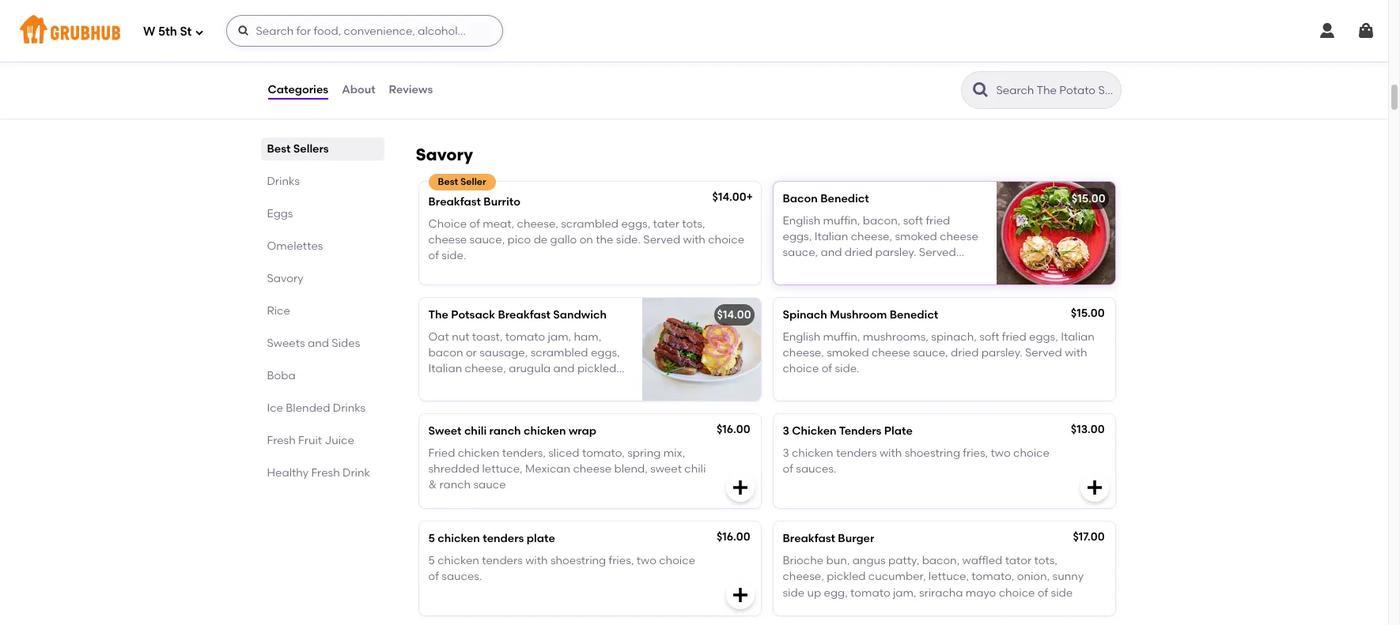 Task type: vqa. For each thing, say whether or not it's contained in the screenshot.
bun,
yes



Task type: describe. For each thing, give the bounding box(es) containing it.
cheese, inside oat nut toast, tomato jam, ham, bacon or sausage, scrambled eggs, italian cheese, arugula and pickled onions. served with choice of side.
[[465, 363, 506, 376]]

main navigation navigation
[[0, 0, 1388, 62]]

healthy fresh drink
[[267, 467, 370, 480]]

plate
[[884, 424, 913, 438]]

nut
[[452, 331, 470, 344]]

3 chicken tenders with shoestring fries, two choice of sauces.
[[783, 447, 1050, 476]]

side. inside english muffin, mushrooms, spinach, soft fried eggs, italian cheese, smoked cheese sauce, dried parsley. served with choice of side.
[[835, 363, 860, 376]]

bacon
[[783, 192, 818, 205]]

tots, for tater
[[682, 217, 705, 231]]

on
[[580, 233, 593, 247]]

healthy
[[267, 467, 309, 480]]

drinks inside drinks tab
[[267, 175, 300, 188]]

reviews
[[389, 83, 433, 96]]

chicken for sweet chili ranch chicken wrap
[[458, 447, 499, 460]]

mushrooms,
[[863, 331, 929, 344]]

boba
[[267, 369, 296, 383]]

1 horizontal spatial benedict
[[890, 308, 938, 322]]

cucumber,
[[869, 571, 926, 584]]

chili
[[428, 81, 452, 94]]

drizzle
[[470, 81, 503, 94]]

ice blended drinks tab
[[267, 400, 378, 417]]

bacon
[[428, 347, 463, 360]]

0 vertical spatial $15.00
[[1072, 192, 1106, 205]]

fried inside english muffin, mushrooms, spinach, soft fried eggs, italian cheese, smoked cheese sauce, dried parsley. served with choice of side.
[[1002, 331, 1027, 344]]

blend.
[[607, 81, 641, 94]]

cheese inside choice of meat, cheese, scrambled eggs, tater tots, cheese sauce, pico de gallo on the side. served with choice of side.
[[428, 233, 467, 247]]

sauce, inside english muffin, mushrooms, spinach, soft fried eggs, italian cheese, smoked cheese sauce, dried parsley. served with choice of side.
[[913, 347, 948, 360]]

spinach,
[[931, 331, 977, 344]]

sweet
[[650, 463, 682, 476]]

savory tab
[[267, 271, 378, 287]]

juice
[[325, 434, 354, 448]]

the potsack breakfast sandwich
[[428, 308, 607, 322]]

bun,
[[826, 554, 850, 568]]

with inside english muffin, mushrooms, spinach, soft fried eggs, italian cheese, smoked cheese sauce, dried parsley. served with choice of side.
[[1065, 347, 1087, 360]]

ham,
[[574, 331, 601, 344]]

cheese, inside brioche bun, angus patty, bacon, waffled tator tots, cheese, pickled cucumber, lettuce, tomato, onion, sunny side up egg, tomato jam, sriracha mayo choice of side
[[783, 571, 824, 584]]

healthy fresh drink tab
[[267, 465, 378, 482]]

egg,
[[824, 587, 848, 600]]

$13.00
[[1071, 423, 1105, 436]]

de
[[534, 233, 548, 247]]

oat
[[428, 331, 449, 344]]

english muffin, mushrooms, spinach, soft fried eggs, italian cheese, smoked cheese sauce, dried parsley. served with choice of side.
[[783, 331, 1095, 376]]

chicken
[[792, 424, 837, 438]]

1 vertical spatial tenders
[[483, 532, 524, 546]]

chili inside fried chicken tenders, sliced tomato, spring mix, shredded lettuce, mexican cheese blend, sweet chili & ranch sauce
[[685, 463, 706, 476]]

choice inside "5 chicken tenders with shoestring fries, two choice of sauces."
[[659, 554, 695, 568]]

tomato inside brioche bun, angus patty, bacon, waffled tator tots, cheese, pickled cucumber, lettuce, tomato, onion, sunny side up egg, tomato jam, sriracha mayo choice of side
[[851, 587, 890, 600]]

pickled inside brioche bun, angus patty, bacon, waffled tator tots, cheese, pickled cucumber, lettuce, tomato, onion, sunny side up egg, tomato jam, sriracha mayo choice of side
[[827, 571, 866, 584]]

side. right the the
[[616, 233, 641, 247]]

and inside english muffin, bacon, soft fried eggs, italian cheese, smoked cheese sauce, and dried parsley. served with choice of side.
[[821, 246, 842, 260]]

with inside choice of meat, cheese, scrambled eggs, tater tots, cheese sauce, pico de gallo on the side. served with choice of side.
[[683, 233, 706, 247]]

1 vertical spatial $15.00
[[1071, 307, 1105, 320]]

italian inside button
[[634, 4, 667, 17]]

two for 3 chicken tenders with shoestring fries, two choice of sauces.
[[991, 447, 1011, 460]]

soft inside english muffin, bacon, soft fried eggs, italian cheese, smoked cheese sauce, and dried parsley. served with choice of side.
[[903, 214, 923, 228]]

choice inside english muffin, bacon, soft fried eggs, italian cheese, smoked cheese sauce, and dried parsley. served with choice of side.
[[808, 262, 844, 276]]

side. inside english muffin, bacon, soft fried eggs, italian cheese, smoked cheese sauce, and dried parsley. served with choice of side.
[[860, 262, 885, 276]]

with inside english muffin, bacon, soft fried eggs, italian cheese, smoked cheese sauce, and dried parsley. served with choice of side.
[[783, 262, 805, 276]]

sausage,
[[479, 347, 528, 360]]

onion,
[[1017, 571, 1050, 584]]

eggs
[[267, 207, 293, 221]]

of inside english muffin, mushrooms, spinach, soft fried eggs, italian cheese, smoked cheese sauce, dried parsley. served with choice of side.
[[822, 363, 832, 376]]

omelettes tab
[[267, 238, 378, 255]]

choice of meat, cheese, scrambled eggs, tater tots, cheese sauce, pico de gallo on the side. served with choice of side.
[[428, 217, 744, 263]]

omelettes
[[267, 240, 323, 253]]

choice inside english muffin, mushrooms, spinach, soft fried eggs, italian cheese, smoked cheese sauce, dried parsley. served with choice of side.
[[783, 363, 819, 376]]

savory inside tab
[[267, 272, 303, 286]]

1 horizontal spatial ranch
[[489, 424, 521, 438]]

5 chicken tenders plate
[[428, 532, 555, 546]]

tater
[[653, 217, 679, 231]]

1 vertical spatial breakfast
[[498, 308, 551, 322]]

sweet chili ranch chicken wrap
[[428, 424, 597, 438]]

pickled inside oat nut toast, tomato jam, ham, bacon or sausage, scrambled eggs, italian cheese, arugula and pickled onions. served with choice of side.
[[577, 363, 616, 376]]

of inside 3 chicken tenders with shoestring fries, two choice of sauces.
[[783, 463, 793, 476]]

$16.00 for fried chicken tenders, sliced tomato, spring mix, shredded lettuce, mexican cheese blend, sweet chili & ranch sauce
[[717, 423, 750, 436]]

w 5th st
[[143, 24, 192, 38]]

with inside 3 chicken tenders with shoestring fries, two choice of sauces.
[[880, 447, 902, 460]]

categories button
[[267, 62, 329, 119]]

sides
[[332, 337, 360, 350]]

arugula
[[509, 363, 551, 376]]

served inside english muffin, mushrooms, spinach, soft fried eggs, italian cheese, smoked cheese sauce, dried parsley. served with choice of side.
[[1025, 347, 1062, 360]]

best for best sellers
[[267, 142, 291, 156]]

tator
[[1005, 554, 1032, 568]]

best seller
[[438, 176, 486, 187]]

$17.00
[[1073, 531, 1105, 544]]

oat nut toast, tomato jam, ham, bacon or sausage, scrambled eggs, italian cheese, arugula and pickled onions. served with choice of side.
[[428, 331, 620, 392]]

with inside oat nut toast, tomato jam, ham, bacon or sausage, scrambled eggs, italian cheese, arugula and pickled onions. served with choice of side.
[[509, 379, 531, 392]]

blended
[[286, 402, 330, 415]]

or
[[466, 347, 477, 360]]

served inside oat nut toast, tomato jam, ham, bacon or sausage, scrambled eggs, italian cheese, arugula and pickled onions. served with choice of side.
[[469, 379, 506, 392]]

ranch inside fried chicken tenders, sliced tomato, spring mix, shredded lettuce, mexican cheese blend, sweet chili & ranch sauce
[[439, 479, 471, 492]]

choice inside brioche bun, angus patty, bacon, waffled tator tots, cheese, pickled cucumber, lettuce, tomato, onion, sunny side up egg, tomato jam, sriracha mayo choice of side
[[999, 587, 1035, 600]]

sweets and sides
[[267, 337, 360, 350]]

tenders for tenders
[[836, 447, 877, 460]]

sweets
[[267, 337, 305, 350]]

$14.00 for $14.00 +
[[712, 190, 746, 204]]

with inside "5 chicken tenders with shoestring fries, two choice of sauces."
[[525, 554, 548, 568]]

onions,
[[569, 4, 607, 17]]

best sellers
[[267, 142, 329, 156]]

eggs, inside english muffin, bacon, soft fried eggs, italian cheese, smoked cheese sauce, and dried parsley. served with choice of side.
[[783, 230, 812, 244]]

categories
[[268, 83, 328, 96]]

rice tab
[[267, 303, 378, 320]]

boba tab
[[267, 368, 378, 384]]

dried for and
[[845, 246, 873, 260]]

tenders
[[839, 424, 882, 438]]

bacon, inside brioche bun, angus patty, bacon, waffled tator tots, cheese, pickled cucumber, lettuce, tomato, onion, sunny side up egg, tomato jam, sriracha mayo choice of side
[[922, 554, 960, 568]]

marinated beef, jalapeno, onions, and italian cheese. button
[[419, 0, 761, 35]]

seller
[[460, 176, 486, 187]]

mexican
[[525, 463, 570, 476]]

lettuce, inside fried chicken tenders, sliced tomato, spring mix, shredded lettuce, mexican cheese blend, sweet chili & ranch sauce
[[482, 463, 523, 476]]

choice inside choice of meat, cheese, scrambled eggs, tater tots, cheese sauce, pico de gallo on the side. served with choice of side.
[[708, 233, 744, 247]]

ice
[[267, 402, 283, 415]]

burger
[[838, 532, 874, 546]]

0 vertical spatial fresh
[[267, 434, 296, 448]]

wrap
[[569, 424, 597, 438]]

sauces. for 5
[[442, 571, 482, 584]]

marinated
[[428, 4, 484, 17]]

jalapeno,
[[516, 4, 566, 17]]

eggs, inside choice of meat, cheese, scrambled eggs, tater tots, cheese sauce, pico de gallo on the side. served with choice of side.
[[621, 217, 650, 231]]

blend,
[[614, 463, 648, 476]]

lettuce, inside brioche bun, angus patty, bacon, waffled tator tots, cheese, pickled cucumber, lettuce, tomato, onion, sunny side up egg, tomato jam, sriracha mayo choice of side
[[929, 571, 969, 584]]

mayo
[[966, 587, 996, 600]]

fried chicken tenders, sliced tomato, spring mix, shredded lettuce, mexican cheese blend, sweet chili & ranch sauce
[[428, 447, 706, 492]]

fries, for 3 chicken tenders plate
[[963, 447, 988, 460]]

sliced
[[548, 447, 580, 460]]

pico
[[508, 233, 531, 247]]

breakfast for breakfast burrito
[[428, 195, 481, 208]]

mushroom
[[830, 308, 887, 322]]

fried
[[428, 447, 455, 460]]

mix,
[[663, 447, 685, 460]]

sauces. for 3
[[796, 463, 837, 476]]

jam, inside oat nut toast, tomato jam, ham, bacon or sausage, scrambled eggs, italian cheese, arugula and pickled onions. served with choice of side.
[[548, 331, 571, 344]]

eggs, inside english muffin, mushrooms, spinach, soft fried eggs, italian cheese, smoked cheese sauce, dried parsley. served with choice of side.
[[1029, 331, 1058, 344]]

cheese inside fried chicken tenders, sliced tomato, spring mix, shredded lettuce, mexican cheese blend, sweet chili & ranch sauce
[[573, 463, 612, 476]]

side. inside oat nut toast, tomato jam, ham, bacon or sausage, scrambled eggs, italian cheese, arugula and pickled onions. served with choice of side.
[[586, 379, 611, 392]]

and inside sweets and sides tab
[[308, 337, 329, 350]]

arugula ham and cheese omelette
[[428, 58, 622, 72]]

5 chicken tenders with shoestring fries, two choice of sauces.
[[428, 554, 695, 584]]

about
[[342, 83, 375, 96]]

bacon benedict image
[[996, 182, 1115, 284]]

tomato, inside fried chicken tenders, sliced tomato, spring mix, shredded lettuce, mexican cheese blend, sweet chili & ranch sauce
[[582, 447, 625, 460]]

italian inside oat nut toast, tomato jam, ham, bacon or sausage, scrambled eggs, italian cheese, arugula and pickled onions. served with choice of side.
[[428, 363, 462, 376]]

chicken down sauce
[[438, 532, 480, 546]]

eggs tab
[[267, 206, 378, 222]]

1 vertical spatial fresh
[[311, 467, 340, 480]]



Task type: locate. For each thing, give the bounding box(es) containing it.
0 horizontal spatial lettuce,
[[482, 463, 523, 476]]

muffin, inside english muffin, bacon, soft fried eggs, italian cheese, smoked cheese sauce, and dried parsley. served with choice of side.
[[823, 214, 860, 228]]

pickled
[[577, 363, 616, 376], [827, 571, 866, 584]]

0 vertical spatial dried
[[845, 246, 873, 260]]

2 vertical spatial breakfast
[[783, 532, 835, 546]]

0 vertical spatial parsley.
[[875, 246, 916, 260]]

english down bacon
[[783, 214, 820, 228]]

chicken
[[524, 424, 566, 438], [458, 447, 499, 460], [792, 447, 834, 460], [438, 532, 480, 546], [438, 554, 479, 568]]

shoestring inside "5 chicken tenders with shoestring fries, two choice of sauces."
[[551, 554, 606, 568]]

0 horizontal spatial tomato
[[505, 331, 545, 344]]

english down spinach
[[783, 331, 820, 344]]

savory
[[416, 144, 473, 164], [267, 272, 303, 286]]

up
[[807, 587, 821, 600]]

0 vertical spatial smoked
[[895, 230, 937, 244]]

beef,
[[487, 4, 513, 17]]

breakfast burrito
[[428, 195, 520, 208]]

of inside brioche bun, angus patty, bacon, waffled tator tots, cheese, pickled cucumber, lettuce, tomato, onion, sunny side up egg, tomato jam, sriracha mayo choice of side
[[1038, 587, 1048, 600]]

brioche bun, angus patty, bacon, waffled tator tots, cheese, pickled cucumber, lettuce, tomato, onion, sunny side up egg, tomato jam, sriracha mayo choice of side
[[783, 554, 1084, 600]]

tomato
[[505, 331, 545, 344], [851, 587, 890, 600]]

and down the arugula ham and cheese omelette
[[506, 81, 527, 94]]

chili down mix,
[[685, 463, 706, 476]]

bacon benedict
[[783, 192, 869, 205]]

choice inside 3 chicken tenders with shoestring fries, two choice of sauces.
[[1013, 447, 1050, 460]]

search icon image
[[971, 81, 990, 100]]

of up "wrap"
[[573, 379, 583, 392]]

dried down "spinach,"
[[951, 347, 979, 360]]

2 $16.00 from the top
[[717, 423, 750, 436]]

sauce, inside choice of meat, cheese, scrambled eggs, tater tots, cheese sauce, pico de gallo on the side. served with choice of side.
[[470, 233, 505, 247]]

best sellers tab
[[267, 141, 378, 157]]

benedict up mushrooms,
[[890, 308, 938, 322]]

smoked
[[895, 230, 937, 244], [827, 347, 869, 360]]

fried
[[926, 214, 950, 228], [1002, 331, 1027, 344]]

0 vertical spatial sauces.
[[796, 463, 837, 476]]

dried inside english muffin, mushrooms, spinach, soft fried eggs, italian cheese, smoked cheese sauce, dried parsley. served with choice of side.
[[951, 347, 979, 360]]

marinated beef, jalapeno, onions, and italian cheese.
[[428, 4, 711, 17]]

5 for 5 chicken tenders plate
[[428, 532, 435, 546]]

fruit
[[298, 434, 322, 448]]

sauce, down bacon
[[783, 246, 818, 260]]

0 vertical spatial tots,
[[682, 217, 705, 231]]

svg image inside main navigation navigation
[[1318, 21, 1337, 40]]

0 vertical spatial 3
[[783, 424, 789, 438]]

and left 'sides'
[[308, 337, 329, 350]]

breakfast up toast,
[[498, 308, 551, 322]]

3 for 3 chicken tenders plate
[[783, 424, 789, 438]]

english muffin, bacon, soft fried eggs, italian cheese, smoked cheese sauce, and dried parsley. served with choice of side.
[[783, 214, 978, 276]]

onions.
[[428, 379, 466, 392]]

dried for sauce,
[[951, 347, 979, 360]]

drink
[[343, 467, 370, 480]]

tots, inside brioche bun, angus patty, bacon, waffled tator tots, cheese, pickled cucumber, lettuce, tomato, onion, sunny side up egg, tomato jam, sriracha mayo choice of side
[[1034, 554, 1058, 568]]

of down "choice"
[[428, 250, 439, 263]]

cheese, inside english muffin, mushrooms, spinach, soft fried eggs, italian cheese, smoked cheese sauce, dried parsley. served with choice of side.
[[783, 347, 824, 360]]

muffin, down mushroom
[[823, 331, 860, 344]]

muffin, inside english muffin, mushrooms, spinach, soft fried eggs, italian cheese, smoked cheese sauce, dried parsley. served with choice of side.
[[823, 331, 860, 344]]

sauces.
[[796, 463, 837, 476], [442, 571, 482, 584]]

1 5 from the top
[[428, 532, 435, 546]]

0 horizontal spatial smoked
[[827, 347, 869, 360]]

spinach mushroom benedict
[[783, 308, 938, 322]]

arugula
[[428, 58, 472, 72]]

0 horizontal spatial fresh
[[267, 434, 296, 448]]

1 vertical spatial soft
[[979, 331, 1000, 344]]

italian inside english muffin, bacon, soft fried eggs, italian cheese, smoked cheese sauce, and dried parsley. served with choice of side.
[[815, 230, 848, 244]]

tots, right tater
[[682, 217, 705, 231]]

omelette
[[571, 58, 622, 72]]

best inside tab
[[267, 142, 291, 156]]

tenders for tenders
[[482, 554, 523, 568]]

scrambled up on
[[561, 217, 619, 231]]

5 inside "5 chicken tenders with shoestring fries, two choice of sauces."
[[428, 554, 435, 568]]

two for 5 chicken tenders with shoestring fries, two choice of sauces.
[[637, 554, 657, 568]]

5th
[[158, 24, 177, 38]]

0 vertical spatial 5
[[428, 532, 435, 546]]

shoestring inside 3 chicken tenders with shoestring fries, two choice of sauces.
[[905, 447, 960, 460]]

$14.00 left spinach
[[717, 308, 751, 322]]

1 horizontal spatial tomato
[[851, 587, 890, 600]]

1 side from the left
[[783, 587, 805, 600]]

0 vertical spatial svg image
[[1318, 21, 1337, 40]]

2 english from the top
[[783, 331, 820, 344]]

chicken down 5 chicken tenders plate
[[438, 554, 479, 568]]

choice inside oat nut toast, tomato jam, ham, bacon or sausage, scrambled eggs, italian cheese, arugula and pickled onions. served with choice of side.
[[534, 379, 570, 392]]

0 horizontal spatial chili
[[464, 424, 487, 438]]

chicken inside 3 chicken tenders with shoestring fries, two choice of sauces.
[[792, 447, 834, 460]]

tenders,
[[502, 447, 546, 460]]

1 horizontal spatial sauce,
[[783, 246, 818, 260]]

smoked inside english muffin, mushrooms, spinach, soft fried eggs, italian cheese, smoked cheese sauce, dried parsley. served with choice of side.
[[827, 347, 869, 360]]

and inside oat nut toast, tomato jam, ham, bacon or sausage, scrambled eggs, italian cheese, arugula and pickled onions. served with choice of side.
[[553, 363, 575, 376]]

sunny
[[1053, 571, 1084, 584]]

1 horizontal spatial soft
[[979, 331, 1000, 344]]

smoked inside english muffin, bacon, soft fried eggs, italian cheese, smoked cheese sauce, and dried parsley. served with choice of side.
[[895, 230, 937, 244]]

two inside 3 chicken tenders with shoestring fries, two choice of sauces.
[[991, 447, 1011, 460]]

0 vertical spatial breakfast
[[428, 195, 481, 208]]

side left up
[[783, 587, 805, 600]]

cheese inside english muffin, bacon, soft fried eggs, italian cheese, smoked cheese sauce, and dried parsley. served with choice of side.
[[940, 230, 978, 244]]

1 horizontal spatial breakfast
[[498, 308, 551, 322]]

tenders left plate at bottom left
[[483, 532, 524, 546]]

parsley. inside english muffin, bacon, soft fried eggs, italian cheese, smoked cheese sauce, and dried parsley. served with choice of side.
[[875, 246, 916, 260]]

1 vertical spatial bacon,
[[922, 554, 960, 568]]

and right "onions," in the left top of the page
[[610, 4, 631, 17]]

breakfast for breakfast burger
[[783, 532, 835, 546]]

fries,
[[963, 447, 988, 460], [609, 554, 634, 568]]

and down bacon benedict
[[821, 246, 842, 260]]

with
[[683, 233, 706, 247], [783, 262, 805, 276], [1065, 347, 1087, 360], [509, 379, 531, 392], [880, 447, 902, 460], [525, 554, 548, 568]]

tomato, inside brioche bun, angus patty, bacon, waffled tator tots, cheese, pickled cucumber, lettuce, tomato, onion, sunny side up egg, tomato jam, sriracha mayo choice of side
[[972, 571, 1014, 584]]

0 horizontal spatial breakfast
[[428, 195, 481, 208]]

tots, inside choice of meat, cheese, scrambled eggs, tater tots, cheese sauce, pico de gallo on the side. served with choice of side.
[[682, 217, 705, 231]]

parsley. for spinach,
[[982, 347, 1023, 360]]

1 horizontal spatial jam,
[[893, 587, 917, 600]]

tenders down tenders
[[836, 447, 877, 460]]

5
[[428, 532, 435, 546], [428, 554, 435, 568]]

ranch
[[489, 424, 521, 438], [439, 479, 471, 492]]

fries, inside "5 chicken tenders with shoestring fries, two choice of sauces."
[[609, 554, 634, 568]]

english inside english muffin, bacon, soft fried eggs, italian cheese, smoked cheese sauce, and dried parsley. served with choice of side.
[[783, 214, 820, 228]]

breakfast
[[428, 195, 481, 208], [498, 308, 551, 322], [783, 532, 835, 546]]

dried up mushroom
[[845, 246, 873, 260]]

drinks up juice
[[333, 402, 366, 415]]

of up mushroom
[[847, 262, 857, 276]]

0 horizontal spatial sauces.
[[442, 571, 482, 584]]

breakfast down "best seller"
[[428, 195, 481, 208]]

0 horizontal spatial sauce,
[[470, 233, 505, 247]]

bacon, up sriracha
[[922, 554, 960, 568]]

sauce, inside english muffin, bacon, soft fried eggs, italian cheese, smoked cheese sauce, and dried parsley. served with choice of side.
[[783, 246, 818, 260]]

english inside english muffin, mushrooms, spinach, soft fried eggs, italian cheese, smoked cheese sauce, dried parsley. served with choice of side.
[[783, 331, 820, 344]]

sauce, down meat,
[[470, 233, 505, 247]]

cheese, down bacon benedict
[[851, 230, 892, 244]]

cheese, down spinach
[[783, 347, 824, 360]]

1 vertical spatial english
[[783, 331, 820, 344]]

and
[[610, 4, 631, 17], [503, 58, 525, 72], [506, 81, 527, 94], [821, 246, 842, 260], [308, 337, 329, 350], [553, 363, 575, 376]]

waffled
[[962, 554, 1003, 568]]

eggs, inside oat nut toast, tomato jam, ham, bacon or sausage, scrambled eggs, italian cheese, arugula and pickled onions. served with choice of side.
[[591, 347, 620, 360]]

1 horizontal spatial parsley.
[[982, 347, 1023, 360]]

sauce, down "spinach,"
[[913, 347, 948, 360]]

best left seller on the left
[[438, 176, 458, 187]]

shoestring down plate at bottom left
[[551, 554, 606, 568]]

cheese, inside choice of meat, cheese, scrambled eggs, tater tots, cheese sauce, pico de gallo on the side. served with choice of side.
[[517, 217, 558, 231]]

0 horizontal spatial bacon,
[[863, 214, 901, 228]]

0 horizontal spatial svg image
[[1085, 478, 1104, 497]]

1 vertical spatial $14.00
[[717, 308, 751, 322]]

sweet
[[428, 424, 462, 438]]

0 vertical spatial muffin,
[[823, 214, 860, 228]]

5 down 5 chicken tenders plate
[[428, 554, 435, 568]]

$16.00 for 5 chicken tenders with shoestring fries, two choice of sauces.
[[717, 531, 750, 544]]

lettuce, up sriracha
[[929, 571, 969, 584]]

2 vertical spatial tenders
[[482, 554, 523, 568]]

lettuce,
[[482, 463, 523, 476], [929, 571, 969, 584]]

1 vertical spatial smoked
[[827, 347, 869, 360]]

chicken up sliced
[[524, 424, 566, 438]]

1 horizontal spatial tots,
[[1034, 554, 1058, 568]]

tomato, down "wrap"
[[582, 447, 625, 460]]

of inside oat nut toast, tomato jam, ham, bacon or sausage, scrambled eggs, italian cheese, arugula and pickled onions. served with choice of side.
[[573, 379, 583, 392]]

sriracha
[[919, 587, 963, 600]]

1 vertical spatial lettuce,
[[929, 571, 969, 584]]

Search The Potato Sack search field
[[995, 83, 1116, 98]]

0 vertical spatial $14.00
[[712, 190, 746, 204]]

0 vertical spatial tomato
[[505, 331, 545, 344]]

$14.00 left bacon
[[712, 190, 746, 204]]

drinks inside ice blended drinks tab
[[333, 402, 366, 415]]

pickled down the bun, on the bottom of the page
[[827, 571, 866, 584]]

1 $16.00 from the top
[[717, 57, 750, 70]]

0 horizontal spatial fries,
[[609, 554, 634, 568]]

0 vertical spatial fries,
[[963, 447, 988, 460]]

0 horizontal spatial two
[[637, 554, 657, 568]]

the
[[596, 233, 613, 247]]

english for english muffin, mushrooms, spinach, soft fried eggs, italian cheese, smoked cheese sauce, dried parsley. served with choice of side.
[[783, 331, 820, 344]]

side. down "choice"
[[442, 250, 466, 263]]

cheese,
[[517, 217, 558, 231], [851, 230, 892, 244], [783, 347, 824, 360], [465, 363, 506, 376], [783, 571, 824, 584]]

sauces. down 5 chicken tenders plate
[[442, 571, 482, 584]]

of inside "5 chicken tenders with shoestring fries, two choice of sauces."
[[428, 571, 439, 584]]

chili
[[464, 424, 487, 438], [685, 463, 706, 476]]

ham
[[474, 58, 501, 72]]

toast,
[[472, 331, 503, 344]]

$16.00
[[717, 57, 750, 70], [717, 423, 750, 436], [717, 531, 750, 544]]

muffin, down bacon benedict
[[823, 214, 860, 228]]

side. down mushroom
[[835, 363, 860, 376]]

fresh left drink
[[311, 467, 340, 480]]

and right arugula in the bottom left of the page
[[553, 363, 575, 376]]

tomato down the potsack breakfast sandwich
[[505, 331, 545, 344]]

1 vertical spatial 5
[[428, 554, 435, 568]]

sauces. inside 3 chicken tenders with shoestring fries, two choice of sauces.
[[796, 463, 837, 476]]

2 vertical spatial $16.00
[[717, 531, 750, 544]]

drinks up eggs
[[267, 175, 300, 188]]

1 horizontal spatial lettuce,
[[929, 571, 969, 584]]

3 down 3 chicken tenders plate
[[783, 447, 789, 460]]

parsley.
[[875, 246, 916, 260], [982, 347, 1023, 360]]

of down chicken
[[783, 463, 793, 476]]

gallo
[[550, 233, 577, 247]]

0 vertical spatial fried
[[926, 214, 950, 228]]

1 vertical spatial chili
[[685, 463, 706, 476]]

sauce,
[[470, 233, 505, 247], [783, 246, 818, 260], [913, 347, 948, 360]]

chicken down chicken
[[792, 447, 834, 460]]

sellers
[[293, 142, 329, 156]]

breakfast burger
[[783, 532, 874, 546]]

cheese, inside english muffin, bacon, soft fried eggs, italian cheese, smoked cheese sauce, and dried parsley. served with choice of side.
[[851, 230, 892, 244]]

fresh fruit juice
[[267, 434, 354, 448]]

1 vertical spatial drinks
[[333, 402, 366, 415]]

1 vertical spatial sauces.
[[442, 571, 482, 584]]

shoestring for plate
[[905, 447, 960, 460]]

0 horizontal spatial tomato,
[[582, 447, 625, 460]]

reviews button
[[388, 62, 434, 119]]

dried inside english muffin, bacon, soft fried eggs, italian cheese, smoked cheese sauce, and dried parsley. served with choice of side.
[[845, 246, 873, 260]]

0 horizontal spatial drinks
[[267, 175, 300, 188]]

the
[[428, 308, 449, 322]]

rice
[[267, 305, 290, 318]]

scrambled down ham,
[[531, 347, 588, 360]]

Search for food, convenience, alcohol... search field
[[227, 15, 504, 47]]

2 3 from the top
[[783, 447, 789, 460]]

1 horizontal spatial pickled
[[827, 571, 866, 584]]

fresh fruit juice tab
[[267, 433, 378, 449]]

1 english from the top
[[783, 214, 820, 228]]

1 horizontal spatial sauces.
[[796, 463, 837, 476]]

1 vertical spatial tots,
[[1034, 554, 1058, 568]]

two inside "5 chicken tenders with shoestring fries, two choice of sauces."
[[637, 554, 657, 568]]

scrambled inside oat nut toast, tomato jam, ham, bacon or sausage, scrambled eggs, italian cheese, arugula and pickled onions. served with choice of side.
[[531, 347, 588, 360]]

2 5 from the top
[[428, 554, 435, 568]]

chicken up 'shredded'
[[458, 447, 499, 460]]

tomato down cucumber,
[[851, 587, 890, 600]]

1 vertical spatial jam,
[[893, 587, 917, 600]]

and right ham
[[503, 58, 525, 72]]

1 horizontal spatial fries,
[[963, 447, 988, 460]]

$14.00
[[712, 190, 746, 204], [717, 308, 751, 322]]

jam, inside brioche bun, angus patty, bacon, waffled tator tots, cheese, pickled cucumber, lettuce, tomato, onion, sunny side up egg, tomato jam, sriracha mayo choice of side
[[893, 587, 917, 600]]

fries, for 5 chicken tenders plate
[[609, 554, 634, 568]]

italian inside english muffin, mushrooms, spinach, soft fried eggs, italian cheese, smoked cheese sauce, dried parsley. served with choice of side.
[[1061, 331, 1095, 344]]

drinks tab
[[267, 173, 378, 190]]

parsley. inside english muffin, mushrooms, spinach, soft fried eggs, italian cheese, smoked cheese sauce, dried parsley. served with choice of side.
[[982, 347, 1023, 360]]

best for best seller
[[438, 176, 458, 187]]

1 horizontal spatial smoked
[[895, 230, 937, 244]]

tomato, down waffled
[[972, 571, 1014, 584]]

parsley. for soft
[[875, 246, 916, 260]]

1 horizontal spatial fried
[[1002, 331, 1027, 344]]

cheese inside english muffin, mushrooms, spinach, soft fried eggs, italian cheese, smoked cheese sauce, dried parsley. served with choice of side.
[[872, 347, 910, 360]]

tomato inside oat nut toast, tomato jam, ham, bacon or sausage, scrambled eggs, italian cheese, arugula and pickled onions. served with choice of side.
[[505, 331, 545, 344]]

soft inside english muffin, mushrooms, spinach, soft fried eggs, italian cheese, smoked cheese sauce, dried parsley. served with choice of side.
[[979, 331, 1000, 344]]

and inside marinated beef, jalapeno, onions, and italian cheese. button
[[610, 4, 631, 17]]

shoestring down plate on the bottom of page
[[905, 447, 960, 460]]

side.
[[616, 233, 641, 247], [442, 250, 466, 263], [860, 262, 885, 276], [835, 363, 860, 376], [586, 379, 611, 392]]

0 horizontal spatial soft
[[903, 214, 923, 228]]

plate
[[527, 532, 555, 546]]

chili oil drizzle and italian cheese blend.
[[428, 81, 641, 94]]

3 inside 3 chicken tenders with shoestring fries, two choice of sauces.
[[783, 447, 789, 460]]

savory up "best seller"
[[416, 144, 473, 164]]

of down breakfast burrito at the left of page
[[470, 217, 480, 231]]

0 horizontal spatial best
[[267, 142, 291, 156]]

1 horizontal spatial savory
[[416, 144, 473, 164]]

sauce
[[473, 479, 506, 492]]

0 vertical spatial ranch
[[489, 424, 521, 438]]

muffin, for mushrooms,
[[823, 331, 860, 344]]

fresh
[[267, 434, 296, 448], [311, 467, 340, 480]]

shoestring for plate
[[551, 554, 606, 568]]

3 chicken tenders plate
[[783, 424, 913, 438]]

chicken for 3 chicken tenders plate
[[792, 447, 834, 460]]

1 vertical spatial ranch
[[439, 479, 471, 492]]

sandwich
[[553, 308, 607, 322]]

angus
[[853, 554, 886, 568]]

muffin, for bacon,
[[823, 214, 860, 228]]

breakfast up brioche
[[783, 532, 835, 546]]

1 horizontal spatial two
[[991, 447, 1011, 460]]

choice
[[428, 217, 467, 231]]

1 vertical spatial savory
[[267, 272, 303, 286]]

0 vertical spatial soft
[[903, 214, 923, 228]]

2 muffin, from the top
[[823, 331, 860, 344]]

5 for 5 chicken tenders with shoestring fries, two choice of sauces.
[[428, 554, 435, 568]]

0 vertical spatial best
[[267, 142, 291, 156]]

best
[[267, 142, 291, 156], [438, 176, 458, 187]]

sauces. down chicken
[[796, 463, 837, 476]]

0 horizontal spatial ranch
[[439, 479, 471, 492]]

sweets and sides tab
[[267, 335, 378, 352]]

1 muffin, from the top
[[823, 214, 860, 228]]

choice
[[708, 233, 744, 247], [808, 262, 844, 276], [783, 363, 819, 376], [534, 379, 570, 392], [1013, 447, 1050, 460], [659, 554, 695, 568], [999, 587, 1035, 600]]

tots, for tator
[[1034, 554, 1058, 568]]

of down spinach
[[822, 363, 832, 376]]

0 vertical spatial savory
[[416, 144, 473, 164]]

scrambled inside choice of meat, cheese, scrambled eggs, tater tots, cheese sauce, pico de gallo on the side. served with choice of side.
[[561, 217, 619, 231]]

1 vertical spatial scrambled
[[531, 347, 588, 360]]

served inside english muffin, bacon, soft fried eggs, italian cheese, smoked cheese sauce, and dried parsley. served with choice of side.
[[919, 246, 956, 260]]

1 horizontal spatial tomato,
[[972, 571, 1014, 584]]

cheese, down brioche
[[783, 571, 824, 584]]

1 horizontal spatial dried
[[951, 347, 979, 360]]

0 horizontal spatial jam,
[[548, 331, 571, 344]]

oil
[[455, 81, 467, 94]]

ranch down 'shredded'
[[439, 479, 471, 492]]

0 vertical spatial drinks
[[267, 175, 300, 188]]

1 3 from the top
[[783, 424, 789, 438]]

benedict
[[820, 192, 869, 205], [890, 308, 938, 322]]

cheese
[[566, 81, 605, 94], [940, 230, 978, 244], [428, 233, 467, 247], [872, 347, 910, 360], [573, 463, 612, 476]]

fresh left fruit
[[267, 434, 296, 448]]

shredded
[[428, 463, 480, 476]]

side. up spinach mushroom benedict
[[860, 262, 885, 276]]

side down sunny
[[1051, 587, 1073, 600]]

w
[[143, 24, 155, 38]]

fries, inside 3 chicken tenders with shoestring fries, two choice of sauces.
[[963, 447, 988, 460]]

2 side from the left
[[1051, 587, 1073, 600]]

svg image
[[1318, 21, 1337, 40], [1085, 478, 1104, 497]]

0 vertical spatial shoestring
[[905, 447, 960, 460]]

benedict right bacon
[[820, 192, 869, 205]]

1 horizontal spatial side
[[1051, 587, 1073, 600]]

potsack
[[451, 308, 495, 322]]

svg image
[[1357, 21, 1376, 40], [238, 25, 250, 37], [195, 27, 204, 37], [731, 478, 750, 497], [731, 586, 750, 605]]

tenders down 5 chicken tenders plate
[[482, 554, 523, 568]]

0 vertical spatial lettuce,
[[482, 463, 523, 476]]

patty,
[[888, 554, 919, 568]]

0 vertical spatial tomato,
[[582, 447, 625, 460]]

1 horizontal spatial drinks
[[333, 402, 366, 415]]

cheese, down or
[[465, 363, 506, 376]]

1 vertical spatial two
[[637, 554, 657, 568]]

cheese, up the de
[[517, 217, 558, 231]]

st
[[180, 24, 192, 38]]

the potsack breakfast sandwich image
[[642, 298, 761, 401]]

chili right the sweet
[[464, 424, 487, 438]]

english for english muffin, bacon, soft fried eggs, italian cheese, smoked cheese sauce, and dried parsley. served with choice of side.
[[783, 214, 820, 228]]

tenders inside 3 chicken tenders with shoestring fries, two choice of sauces.
[[836, 447, 877, 460]]

ranch up tenders,
[[489, 424, 521, 438]]

muffin,
[[823, 214, 860, 228], [823, 331, 860, 344]]

of inside english muffin, bacon, soft fried eggs, italian cheese, smoked cheese sauce, and dried parsley. served with choice of side.
[[847, 262, 857, 276]]

chicken inside fried chicken tenders, sliced tomato, spring mix, shredded lettuce, mexican cheese blend, sweet chili & ranch sauce
[[458, 447, 499, 460]]

3 $16.00 from the top
[[717, 531, 750, 544]]

5 down &
[[428, 532, 435, 546]]

brioche
[[783, 554, 824, 568]]

2 horizontal spatial sauce,
[[913, 347, 948, 360]]

of down 5 chicken tenders plate
[[428, 571, 439, 584]]

bacon, inside english muffin, bacon, soft fried eggs, italian cheese, smoked cheese sauce, and dried parsley. served with choice of side.
[[863, 214, 901, 228]]

1 vertical spatial parsley.
[[982, 347, 1023, 360]]

1 vertical spatial tomato,
[[972, 571, 1014, 584]]

0 vertical spatial $16.00
[[717, 57, 750, 70]]

chicken for 5 chicken tenders plate
[[438, 554, 479, 568]]

0 vertical spatial benedict
[[820, 192, 869, 205]]

pickled down ham,
[[577, 363, 616, 376]]

fried inside english muffin, bacon, soft fried eggs, italian cheese, smoked cheese sauce, and dried parsley. served with choice of side.
[[926, 214, 950, 228]]

savory up rice
[[267, 272, 303, 286]]

lettuce, up sauce
[[482, 463, 523, 476]]

1 vertical spatial dried
[[951, 347, 979, 360]]

chicken inside "5 chicken tenders with shoestring fries, two choice of sauces."
[[438, 554, 479, 568]]

sauces. inside "5 chicken tenders with shoestring fries, two choice of sauces."
[[442, 571, 482, 584]]

side. up "wrap"
[[586, 379, 611, 392]]

dried
[[845, 246, 873, 260], [951, 347, 979, 360]]

tenders inside "5 chicken tenders with shoestring fries, two choice of sauces."
[[482, 554, 523, 568]]

1 vertical spatial shoestring
[[551, 554, 606, 568]]

3 left chicken
[[783, 424, 789, 438]]

jam,
[[548, 331, 571, 344], [893, 587, 917, 600]]

best left the sellers
[[267, 142, 291, 156]]

0 horizontal spatial savory
[[267, 272, 303, 286]]

0 vertical spatial english
[[783, 214, 820, 228]]

0 horizontal spatial pickled
[[577, 363, 616, 376]]

bacon, down bacon benedict
[[863, 214, 901, 228]]

served inside choice of meat, cheese, scrambled eggs, tater tots, cheese sauce, pico de gallo on the side. served with choice of side.
[[643, 233, 680, 247]]

+
[[746, 190, 753, 204]]

0 vertical spatial bacon,
[[863, 214, 901, 228]]

1 vertical spatial best
[[438, 176, 458, 187]]

burrito
[[484, 195, 520, 208]]

2 horizontal spatial breakfast
[[783, 532, 835, 546]]

tots, up onion,
[[1034, 554, 1058, 568]]

1 vertical spatial fried
[[1002, 331, 1027, 344]]

0 horizontal spatial shoestring
[[551, 554, 606, 568]]

0 vertical spatial jam,
[[548, 331, 571, 344]]

3 for 3 chicken tenders with shoestring fries, two choice of sauces.
[[783, 447, 789, 460]]

jam, down cucumber,
[[893, 587, 917, 600]]

cheese.
[[670, 4, 711, 17]]

jam, left ham,
[[548, 331, 571, 344]]

$14.00 for $14.00
[[717, 308, 751, 322]]

&
[[428, 479, 437, 492]]

of down onion,
[[1038, 587, 1048, 600]]



